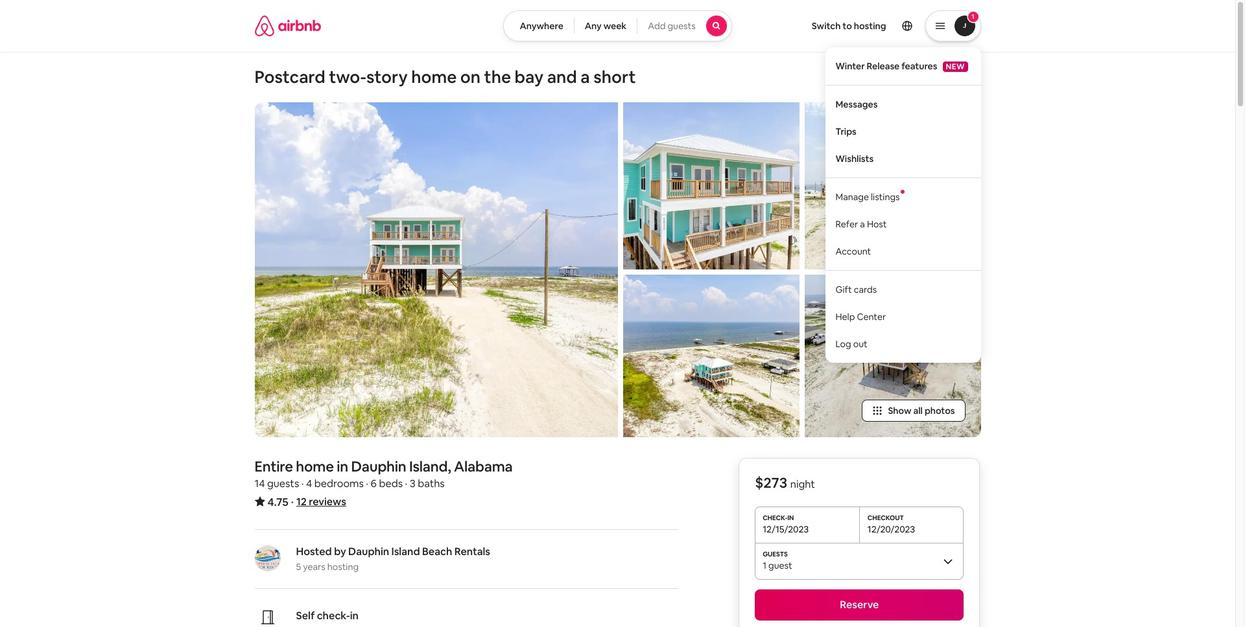 Task type: vqa. For each thing, say whether or not it's contained in the screenshot.
Log Out
yes



Task type: locate. For each thing, give the bounding box(es) containing it.
none search field containing anywhere
[[504, 10, 732, 42]]

1 horizontal spatial 1
[[972, 12, 975, 21]]

guests up 4.75
[[267, 477, 299, 491]]

hosted by dauphin island beach rentals 5 years hosting
[[296, 545, 490, 573]]

12
[[296, 495, 307, 509]]

save button
[[940, 69, 986, 91]]

island,
[[409, 458, 451, 476]]

1 vertical spatial home
[[296, 458, 334, 476]]

profile element
[[748, 0, 981, 363]]

postcard two-story home on the bay and a short
[[255, 66, 636, 88]]

refer
[[836, 218, 858, 230]]

4.75
[[268, 495, 289, 510]]

0 vertical spatial 1
[[972, 12, 975, 21]]

dauphin inside hosted by dauphin island beach rentals 5 years hosting
[[348, 545, 389, 559]]

has notifications image
[[901, 190, 904, 194]]

home up '4' at the bottom left of the page
[[296, 458, 334, 476]]

1 horizontal spatial home
[[411, 66, 457, 88]]

add
[[648, 20, 666, 32]]

help
[[836, 311, 855, 323]]

short
[[594, 66, 636, 88]]

and
[[547, 66, 577, 88]]

0 vertical spatial a
[[581, 66, 590, 88]]

dauphin up 6
[[351, 458, 406, 476]]

baths
[[418, 477, 445, 491]]

1 inside 1 dropdown button
[[972, 12, 975, 21]]

0 horizontal spatial in
[[337, 458, 348, 476]]

hosting inside the profile element
[[854, 20, 886, 32]]

messages
[[836, 98, 878, 110]]

1 vertical spatial hosting
[[327, 562, 359, 573]]

0 horizontal spatial home
[[296, 458, 334, 476]]

guests
[[668, 20, 696, 32], [267, 477, 299, 491]]

· inside 4.75 · 12 reviews
[[291, 495, 294, 509]]

share button
[[887, 69, 938, 91]]

12 reviews link
[[296, 495, 346, 509]]

dji_0496.jpg image
[[805, 102, 981, 270]]

account link
[[825, 238, 981, 265]]

1
[[972, 12, 975, 21], [763, 560, 767, 572]]

0 vertical spatial hosting
[[854, 20, 886, 32]]

years
[[303, 562, 325, 573]]

guest
[[769, 560, 792, 572]]

4
[[306, 477, 312, 491]]

·
[[301, 477, 304, 491], [366, 477, 368, 491], [405, 477, 408, 491], [291, 495, 294, 509]]

check-
[[317, 610, 350, 623]]

in right self
[[350, 610, 359, 623]]

None search field
[[504, 10, 732, 42]]

to
[[843, 20, 852, 32]]

hosted
[[296, 545, 332, 559]]

beds
[[379, 477, 403, 491]]

· left 6
[[366, 477, 368, 491]]

night
[[790, 478, 815, 492]]

5
[[296, 562, 301, 573]]

wishlists link
[[825, 145, 981, 172]]

1 up save
[[972, 12, 975, 21]]

self check-in
[[296, 610, 359, 623]]

dji_0474.jpg image
[[255, 102, 618, 438]]

winter release features
[[836, 60, 938, 72]]

listings
[[871, 191, 900, 203]]

1 left guest
[[763, 560, 767, 572]]

1 horizontal spatial guests
[[668, 20, 696, 32]]

0 horizontal spatial 1
[[763, 560, 767, 572]]

photos
[[925, 405, 955, 417]]

in inside entire home in dauphin island, alabama 14 guests · 4 bedrooms · 6 beds · 3 baths
[[337, 458, 348, 476]]

1 inside 1 guest popup button
[[763, 560, 767, 572]]

1 vertical spatial 1
[[763, 560, 767, 572]]

0 vertical spatial dauphin
[[351, 458, 406, 476]]

guests inside button
[[668, 20, 696, 32]]

bay
[[515, 66, 544, 88]]

1 horizontal spatial in
[[350, 610, 359, 623]]

6
[[371, 477, 377, 491]]

the
[[484, 66, 511, 88]]

hosting right "to"
[[854, 20, 886, 32]]

· left 12
[[291, 495, 294, 509]]

hosting inside hosted by dauphin island beach rentals 5 years hosting
[[327, 562, 359, 573]]

save
[[961, 74, 981, 86]]

1 vertical spatial a
[[860, 218, 865, 230]]

0 horizontal spatial hosting
[[327, 562, 359, 573]]

0 horizontal spatial a
[[581, 66, 590, 88]]

in
[[337, 458, 348, 476], [350, 610, 359, 623]]

home left on
[[411, 66, 457, 88]]

add guests button
[[637, 10, 732, 42]]

0 horizontal spatial guests
[[267, 477, 299, 491]]

1 button
[[925, 10, 981, 42]]

log
[[836, 338, 851, 350]]

refer a host link
[[825, 211, 981, 238]]

1 horizontal spatial hosting
[[854, 20, 886, 32]]

1 vertical spatial guests
[[267, 477, 299, 491]]

· left '4' at the bottom left of the page
[[301, 477, 304, 491]]

two-
[[329, 66, 366, 88]]

hosting down by
[[327, 562, 359, 573]]

help center
[[836, 311, 886, 323]]

a
[[581, 66, 590, 88], [860, 218, 865, 230]]

help center link
[[825, 303, 981, 331]]

in up bedrooms
[[337, 458, 348, 476]]

share
[[908, 74, 932, 86]]

any week button
[[574, 10, 638, 42]]

dji_0484.jpg image
[[623, 102, 799, 270]]

entire
[[255, 458, 293, 476]]

refer a host
[[836, 218, 887, 230]]

home inside entire home in dauphin island, alabama 14 guests · 4 bedrooms · 6 beds · 3 baths
[[296, 458, 334, 476]]

$273
[[755, 474, 787, 492]]

guests inside entire home in dauphin island, alabama 14 guests · 4 bedrooms · 6 beds · 3 baths
[[267, 477, 299, 491]]

show
[[888, 405, 912, 417]]

a left host
[[860, 218, 865, 230]]

0 vertical spatial in
[[337, 458, 348, 476]]

1 vertical spatial dauphin
[[348, 545, 389, 559]]

1 horizontal spatial a
[[860, 218, 865, 230]]

guests right add
[[668, 20, 696, 32]]

winter
[[836, 60, 865, 72]]

1 vertical spatial in
[[350, 610, 359, 623]]

a right and
[[581, 66, 590, 88]]

cards
[[854, 284, 877, 296]]

dauphin right by
[[348, 545, 389, 559]]

0 vertical spatial guests
[[668, 20, 696, 32]]

3
[[410, 477, 416, 491]]

0 vertical spatial home
[[411, 66, 457, 88]]



Task type: describe. For each thing, give the bounding box(es) containing it.
wishlists
[[836, 153, 874, 165]]

rentals
[[455, 545, 490, 559]]

beach
[[422, 545, 452, 559]]

week
[[604, 20, 627, 32]]

messages link
[[825, 91, 981, 118]]

reserve button
[[755, 590, 964, 621]]

1 guest button
[[755, 543, 964, 580]]

reviews
[[309, 495, 346, 509]]

1 guest
[[763, 560, 792, 572]]

gift cards link
[[825, 276, 981, 303]]

add guests
[[648, 20, 696, 32]]

center
[[857, 311, 886, 323]]

dji_0487.jpg image
[[623, 275, 799, 438]]

reserve
[[840, 599, 879, 612]]

gift
[[836, 284, 852, 296]]

story
[[366, 66, 408, 88]]

12/20/2023
[[868, 524, 915, 536]]

all
[[914, 405, 923, 417]]

1 for 1 guest
[[763, 560, 767, 572]]

entire home in dauphin island, alabama 14 guests · 4 bedrooms · 6 beds · 3 baths
[[255, 458, 513, 491]]

host profile picture image
[[255, 546, 281, 572]]

log out
[[836, 338, 868, 350]]

dji_0490.jpg image
[[805, 275, 981, 438]]

a inside refer a host link
[[860, 218, 865, 230]]

out
[[853, 338, 868, 350]]

14
[[255, 477, 265, 491]]

manage
[[836, 191, 869, 203]]

gift cards
[[836, 284, 877, 296]]

switch to hosting link
[[804, 12, 894, 40]]

manage listings link
[[825, 183, 981, 211]]

anywhere button
[[504, 10, 575, 42]]

12/15/2023
[[763, 524, 809, 536]]

· left "3"
[[405, 477, 408, 491]]

in for home
[[337, 458, 348, 476]]

anywhere
[[520, 20, 564, 32]]

postcard
[[255, 66, 325, 88]]

switch
[[812, 20, 841, 32]]

any week
[[585, 20, 627, 32]]

1 for 1
[[972, 12, 975, 21]]

show all photos
[[888, 405, 955, 417]]

on
[[460, 66, 481, 88]]

island
[[391, 545, 420, 559]]

features
[[902, 60, 938, 72]]

4.75 · 12 reviews
[[268, 495, 346, 510]]

switch to hosting
[[812, 20, 886, 32]]

$273 night
[[755, 474, 815, 492]]

bedrooms
[[314, 477, 364, 491]]

self
[[296, 610, 315, 623]]

show all photos button
[[862, 400, 965, 422]]

in for check-
[[350, 610, 359, 623]]

log out button
[[825, 331, 981, 358]]

account
[[836, 246, 871, 257]]

host
[[867, 218, 887, 230]]

alabama
[[454, 458, 513, 476]]

new
[[946, 61, 965, 72]]

dauphin inside entire home in dauphin island, alabama 14 guests · 4 bedrooms · 6 beds · 3 baths
[[351, 458, 406, 476]]

manage listings
[[836, 191, 900, 203]]

any
[[585, 20, 602, 32]]

trips
[[836, 126, 857, 137]]

release
[[867, 60, 900, 72]]

trips link
[[825, 118, 981, 145]]



